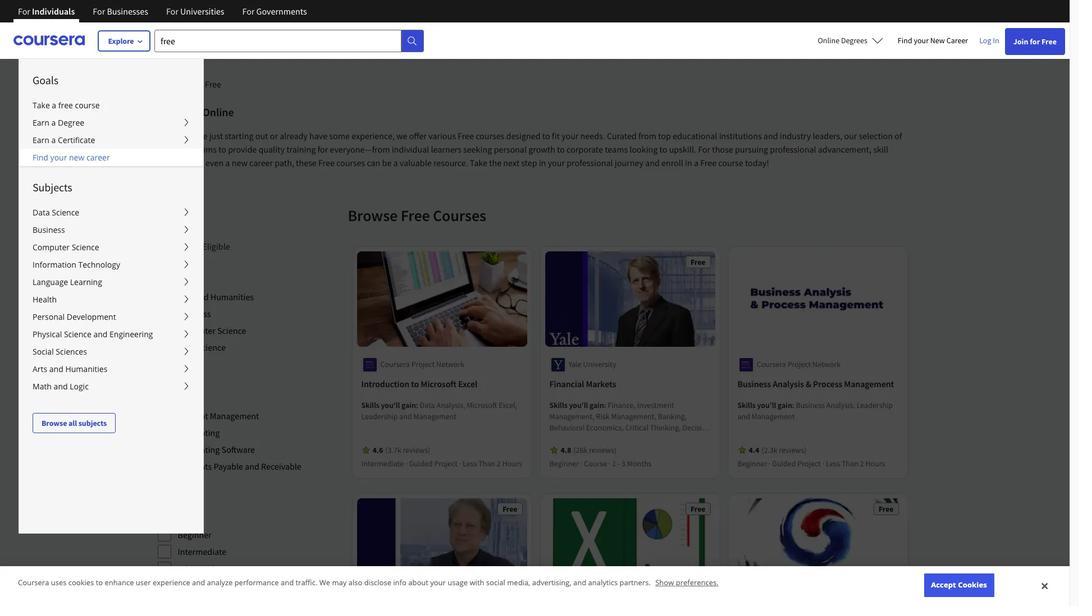 Task type: describe. For each thing, give the bounding box(es) containing it.
looking
[[630, 144, 658, 155]]

show more
[[158, 361, 200, 372]]

analysis
[[773, 379, 805, 390]]

and up pursuing
[[764, 130, 779, 142]]

by
[[185, 206, 197, 220]]

skills for financial markets
[[550, 401, 568, 411]]

2 vertical spatial courses
[[337, 157, 365, 169]]

math and logic button
[[19, 378, 203, 396]]

group containing goals
[[19, 58, 731, 607]]

for for individuals
[[18, 6, 30, 17]]

account
[[178, 411, 208, 422]]

information technology
[[33, 260, 120, 270]]

skills you'll gain : for introduction
[[362, 401, 420, 411]]

about
[[409, 578, 429, 589]]

1
[[613, 459, 616, 469]]

businesses
[[107, 6, 148, 17]]

2 accounting from the top
[[178, 444, 220, 456]]

computer inside arts and humanities business computer science data science
[[178, 325, 216, 337]]

business for business
[[33, 225, 65, 235]]

behavioral
[[550, 423, 585, 433]]

we
[[397, 130, 408, 142]]

you'll for introduction
[[381, 401, 400, 411]]

regulations
[[550, 446, 589, 456]]

2 for process
[[861, 459, 865, 469]]

needs.
[[581, 130, 606, 142]]

out
[[256, 130, 268, 142]]

5 · from the left
[[769, 459, 771, 469]]

math
[[33, 382, 52, 392]]

management inside data analysis, microsoft excel, leadership and management
[[414, 412, 457, 422]]

than for process
[[842, 459, 859, 469]]

information technology button
[[19, 256, 203, 274]]

to right aims
[[219, 144, 226, 155]]

find for find your new career
[[898, 35, 913, 46]]

skills you'll gain : for business
[[738, 401, 796, 411]]

(26k
[[574, 446, 588, 456]]

coursera for introduction
[[381, 360, 410, 370]]

development
[[67, 312, 116, 323]]

social sciences
[[33, 347, 87, 357]]

for inside whether you're just starting out or already have some experience, we offer various free courses designed to fit your needs. curated from top educational institutions and industry leaders, our selection of free courses aims to provide quality training for everyone—from individual learners seeking personal growth to corporate teams looking to upskill. for those pursuing professional advancement, skill acquisition, or even a new career path, these free courses can be a valuable resource. take the next step in your professional journey and enroll in a free course today!
[[318, 144, 328, 155]]

browse for browse all subjects
[[42, 419, 67, 429]]

4 · from the left
[[609, 459, 611, 469]]

earn a certificate
[[33, 135, 95, 146]]

data science button
[[19, 204, 203, 221]]

humanities for arts and humanities business computer science data science
[[211, 292, 254, 303]]

universities
[[180, 6, 224, 17]]

management inside finance, investment management, risk management, banking, behavioral economics, critical thinking, decision making, financial analysis, innovation, regulations and compliance, leadership and management
[[550, 457, 593, 467]]

computer science button
[[19, 239, 203, 256]]

your down growth
[[548, 157, 565, 169]]

business for business analysis & process management
[[738, 379, 772, 390]]

1 management, from the left
[[550, 412, 595, 422]]

we
[[320, 578, 330, 589]]

sciences
[[56, 347, 87, 357]]

course inside whether you're just starting out or already have some experience, we offer various free courses designed to fit your needs. curated from top educational institutions and industry leaders, our selection of free courses aims to provide quality training for everyone—from individual learners seeking personal growth to corporate teams looking to upskill. for those pursuing professional advancement, skill acquisition, or even a new career path, these free courses can be a valuable resource. take the next step in your professional journey and enroll in a free course today!
[[719, 157, 744, 169]]

introduction
[[362, 379, 410, 390]]

resource.
[[434, 157, 468, 169]]

social
[[33, 347, 54, 357]]

our
[[845, 130, 858, 142]]

have
[[310, 130, 328, 142]]

business inside arts and humanities business computer science data science
[[178, 308, 211, 320]]

these
[[296, 157, 317, 169]]

from
[[639, 130, 657, 142]]

2 management, from the left
[[612, 412, 657, 422]]

intermediate for intermediate · guided project · less than 2 hours
[[362, 459, 404, 469]]

top
[[659, 130, 671, 142]]

educational
[[673, 130, 718, 142]]

explore button
[[98, 31, 150, 51]]

investment
[[637, 401, 675, 411]]

and left traffic. at the bottom left of the page
[[281, 578, 294, 589]]

analysis, inside finance, investment management, risk management, banking, behavioral economics, critical thinking, decision making, financial analysis, innovation, regulations and compliance, leadership and management
[[609, 435, 637, 445]]

introduction to microsoft excel link
[[362, 378, 523, 391]]

designed
[[507, 130, 541, 142]]

learn
[[150, 105, 177, 119]]

1 horizontal spatial show
[[656, 578, 674, 589]]

gain for markets
[[590, 401, 605, 411]]

performance
[[235, 578, 279, 589]]

leadership inside business analysis, leadership and management
[[857, 401, 894, 411]]

yale university
[[569, 360, 617, 370]]

acquisition,
[[150, 157, 194, 169]]

beginner for beginner · guided project · less than 2 hours
[[738, 459, 768, 469]]

governments
[[257, 6, 307, 17]]

uses
[[51, 578, 67, 589]]

earn a degree
[[33, 117, 84, 128]]

a down upskill.
[[694, 157, 699, 169]]

log
[[980, 35, 992, 46]]

industry
[[780, 130, 812, 142]]

upskill.
[[670, 144, 697, 155]]

and inside arts and humanities business computer science data science
[[194, 292, 209, 303]]

arts and humanities business computer science data science
[[178, 292, 254, 353]]

business analysis & process management
[[738, 379, 895, 390]]

computer science
[[33, 242, 99, 253]]

introduction to microsoft excel
[[362, 379, 478, 390]]

physical science and engineering
[[33, 329, 153, 340]]

for inside whether you're just starting out or already have some experience, we offer various free courses designed to fit your needs. curated from top educational institutions and industry leaders, our selection of free courses aims to provide quality training for everyone—from individual learners seeking personal growth to corporate teams looking to upskill. for those pursuing professional advancement, skill acquisition, or even a new career path, these free courses can be a valuable resource. take the next step in your professional journey and enroll in a free course today!
[[699, 144, 711, 155]]

subjects
[[33, 180, 72, 194]]

filter by
[[158, 206, 197, 220]]

0 horizontal spatial professional
[[567, 157, 613, 169]]

a right be
[[394, 157, 398, 169]]

0 horizontal spatial online
[[203, 105, 234, 119]]

1 accounting from the top
[[178, 428, 220, 439]]

you're
[[184, 130, 208, 142]]

personal development
[[33, 312, 116, 323]]

1 vertical spatial courses
[[168, 144, 197, 155]]

earn a degree button
[[19, 114, 203, 131]]

financial inside "financial markets" link
[[550, 379, 585, 390]]

to right cookies
[[96, 578, 103, 589]]

earn for earn a certificate
[[33, 135, 49, 146]]

less for process
[[826, 459, 841, 469]]

career inside whether you're just starting out or already have some experience, we offer various free courses designed to fit your needs. curated from top educational institutions and industry leaders, our selection of free courses aims to provide quality training for everyone—from individual learners seeking personal growth to corporate teams looking to upskill. for those pursuing professional advancement, skill acquisition, or even a new career path, these free courses can be a valuable resource. take the next step in your professional journey and enroll in a free course today!
[[250, 157, 273, 169]]

(3.7k
[[386, 446, 402, 456]]

and inside business analysis, leadership and management
[[738, 412, 751, 422]]

management inside business analysis & process management link
[[845, 379, 895, 390]]

management inside business analysis, leadership and management
[[752, 412, 795, 422]]

and down advanced at the bottom left of page
[[192, 578, 205, 589]]

financial inside finance, investment management, risk management, banking, behavioral economics, critical thinking, decision making, financial analysis, innovation, regulations and compliance, leadership and management
[[577, 435, 607, 445]]

course inside explore menu element
[[75, 100, 100, 111]]

enroll
[[662, 157, 684, 169]]

to down the fit
[[557, 144, 565, 155]]

show preferences. link
[[656, 578, 719, 589]]

a inside popup button
[[51, 117, 56, 128]]

advancement,
[[819, 144, 872, 155]]

banner navigation
[[9, 0, 316, 31]]

1 · from the left
[[406, 459, 408, 469]]

financial markets
[[550, 379, 617, 390]]

find your new career link
[[19, 149, 203, 166]]

online inside dropdown button
[[818, 35, 840, 46]]

of
[[895, 130, 903, 142]]

0 horizontal spatial coursera
[[18, 578, 49, 589]]

leadership inside finance, investment management, risk management, banking, behavioral economics, critical thinking, decision making, financial analysis, innovation, regulations and compliance, leadership and management
[[647, 446, 683, 456]]

coursera for business
[[757, 360, 787, 370]]

your inside explore menu element
[[50, 152, 67, 163]]

3 · from the left
[[581, 459, 583, 469]]

guided for analysis
[[773, 459, 796, 469]]

computer inside popup button
[[33, 242, 70, 253]]

2 in from the left
[[686, 157, 693, 169]]

language learning button
[[19, 274, 203, 291]]

risk
[[596, 412, 610, 422]]

1 horizontal spatial or
[[270, 130, 278, 142]]

individuals
[[32, 6, 75, 17]]

and inside popup button
[[54, 382, 68, 392]]

today!
[[746, 157, 770, 169]]

6 · from the left
[[823, 459, 825, 469]]

skills for introduction to microsoft excel
[[362, 401, 380, 411]]

project down 4.4 (2.3k reviews)
[[798, 459, 821, 469]]

credit eligible
[[178, 241, 230, 252]]

1 horizontal spatial professional
[[771, 144, 817, 155]]

traffic.
[[296, 578, 318, 589]]

and down decision
[[685, 446, 698, 456]]

starting
[[225, 130, 254, 142]]

for individuals
[[18, 6, 75, 17]]

0 vertical spatial courses
[[476, 130, 505, 142]]

already
[[280, 130, 308, 142]]

gain for analysis
[[778, 401, 793, 411]]

journey
[[615, 157, 644, 169]]

degrees
[[842, 35, 868, 46]]

and inside dropdown button
[[94, 329, 108, 340]]

social sciences button
[[19, 343, 203, 361]]

social
[[487, 578, 506, 589]]

take a free course
[[33, 100, 100, 111]]

0 vertical spatial for
[[1031, 37, 1041, 47]]

training
[[287, 144, 316, 155]]

course
[[585, 459, 607, 469]]

coursera image
[[13, 32, 85, 50]]

in
[[994, 35, 1000, 46]]

project up & on the right
[[788, 360, 812, 370]]



Task type: vqa. For each thing, say whether or not it's contained in the screenshot.
third "Beginner · Guided Project · Less Than 2 Hours" from the left
no



Task type: locate. For each thing, give the bounding box(es) containing it.
career inside explore menu element
[[87, 152, 110, 163]]

for down educational
[[699, 144, 711, 155]]

accounting
[[178, 428, 220, 439], [178, 444, 220, 456]]

1 horizontal spatial coursera
[[381, 360, 410, 370]]

browse all subjects
[[42, 419, 107, 429]]

2 reviews) from the left
[[589, 446, 617, 456]]

management up (2.3k
[[752, 412, 795, 422]]

explore
[[108, 36, 134, 46]]

2 skills from the left
[[550, 401, 568, 411]]

intermediate
[[362, 459, 404, 469], [178, 547, 227, 558]]

and inside "dropdown button"
[[49, 364, 63, 375]]

earn
[[33, 117, 49, 128], [33, 135, 49, 146]]

1 less from the left
[[463, 459, 477, 469]]

0 horizontal spatial find
[[33, 152, 48, 163]]

you'll for financial
[[569, 401, 588, 411]]

0 horizontal spatial browse
[[42, 419, 67, 429]]

gain down analysis
[[778, 401, 793, 411]]

1 vertical spatial microsoft
[[467, 401, 497, 411]]

browse inside button
[[42, 419, 67, 429]]

1 than from the left
[[479, 459, 496, 469]]

1 2 from the left
[[497, 459, 501, 469]]

earn up earn a certificate
[[33, 117, 49, 128]]

leadership inside data analysis, microsoft excel, leadership and management
[[362, 412, 398, 422]]

beginner for beginner · course · 1 - 3 months
[[550, 459, 579, 469]]

skills you'll gain : down introduction
[[362, 401, 420, 411]]

business down & on the right
[[796, 401, 825, 411]]

course down 'those'
[[719, 157, 744, 169]]

coursera
[[381, 360, 410, 370], [757, 360, 787, 370], [18, 578, 49, 589]]

1 horizontal spatial gain
[[590, 401, 605, 411]]

data inside arts and humanities business computer science data science
[[178, 342, 195, 353]]

show
[[158, 361, 179, 372], [656, 578, 674, 589]]

earn down earn a degree on the top left
[[33, 135, 49, 146]]

for
[[18, 6, 30, 17], [93, 6, 105, 17], [166, 6, 179, 17], [242, 6, 255, 17], [699, 144, 711, 155]]

1 horizontal spatial find
[[898, 35, 913, 46]]

those
[[713, 144, 734, 155]]

1 horizontal spatial skills you'll gain :
[[550, 401, 608, 411]]

earn inside earn a degree popup button
[[33, 117, 49, 128]]

all
[[69, 419, 77, 429]]

career down earn a certificate dropdown button
[[87, 152, 110, 163]]

management down regulations
[[550, 457, 593, 467]]

earn for earn a degree
[[33, 117, 49, 128]]

1 horizontal spatial in
[[686, 157, 693, 169]]

business down subject
[[178, 308, 211, 320]]

management, up critical
[[612, 412, 657, 422]]

business inside dropdown button
[[33, 225, 65, 235]]

0 horizontal spatial skills you'll gain :
[[362, 401, 420, 411]]

data inside popup button
[[33, 207, 50, 218]]

offer
[[409, 130, 427, 142]]

analysis, for excel
[[437, 401, 465, 411]]

-
[[618, 459, 620, 469]]

take inside explore menu element
[[33, 100, 50, 111]]

2 : from the left
[[605, 401, 607, 411]]

subject
[[158, 273, 186, 284]]

mixed
[[178, 580, 200, 592]]

skills group
[[158, 391, 341, 474]]

2 network from the left
[[813, 360, 841, 370]]

What do you want to learn? text field
[[155, 29, 402, 52]]

financial down yale
[[550, 379, 585, 390]]

0 horizontal spatial for
[[318, 144, 328, 155]]

than for excel
[[479, 459, 496, 469]]

0 horizontal spatial hours
[[503, 459, 522, 469]]

1 vertical spatial arts
[[33, 364, 47, 375]]

0 horizontal spatial new
[[69, 152, 84, 163]]

and inside account management accounting accounting software accounts payable and receivable
[[245, 461, 259, 473]]

2 you'll from the left
[[569, 401, 588, 411]]

show inside button
[[158, 361, 179, 372]]

new
[[69, 152, 84, 163], [232, 157, 248, 169]]

2 vertical spatial data
[[420, 401, 435, 411]]

network up introduction to microsoft excel link
[[437, 360, 465, 370]]

2 gain from the left
[[590, 401, 605, 411]]

hours for business analysis & process management
[[866, 459, 886, 469]]

0 horizontal spatial 2
[[497, 459, 501, 469]]

selection
[[859, 130, 894, 142]]

0 vertical spatial browse
[[348, 206, 398, 226]]

2 guided from the left
[[773, 459, 796, 469]]

skills up 4.4
[[738, 401, 756, 411]]

0 vertical spatial or
[[270, 130, 278, 142]]

or right out
[[270, 130, 278, 142]]

critical
[[626, 423, 649, 433]]

2 hours from the left
[[866, 459, 886, 469]]

can
[[367, 157, 381, 169]]

data analysis, microsoft excel, leadership and management
[[362, 401, 518, 422]]

personal
[[494, 144, 527, 155]]

take left free at the left
[[33, 100, 50, 111]]

data inside data analysis, microsoft excel, leadership and management
[[420, 401, 435, 411]]

physical science and engineering button
[[19, 326, 203, 343]]

0 horizontal spatial computer
[[33, 242, 70, 253]]

science inside 'computer science' popup button
[[72, 242, 99, 253]]

find
[[898, 35, 913, 46], [33, 152, 48, 163]]

1 horizontal spatial guided
[[773, 459, 796, 469]]

3 skills from the left
[[738, 401, 756, 411]]

1 horizontal spatial management,
[[612, 412, 657, 422]]

science inside data science popup button
[[52, 207, 79, 218]]

0 vertical spatial arts
[[178, 292, 193, 303]]

1 horizontal spatial for
[[1031, 37, 1041, 47]]

business analysis & process management link
[[738, 378, 899, 391]]

0 vertical spatial financial
[[550, 379, 585, 390]]

coursera project network
[[381, 360, 465, 370], [757, 360, 841, 370]]

2 2 from the left
[[861, 459, 865, 469]]

find for find your new career
[[33, 152, 48, 163]]

science inside physical science and engineering dropdown button
[[64, 329, 91, 340]]

1 vertical spatial course
[[719, 157, 744, 169]]

network for process
[[813, 360, 841, 370]]

and up 4.6 (3.7k reviews) at the left bottom of page
[[399, 412, 412, 422]]

1 horizontal spatial coursera project network
[[757, 360, 841, 370]]

beginner for beginner
[[178, 530, 212, 541]]

1 horizontal spatial online
[[818, 35, 840, 46]]

new down 'provide'
[[232, 157, 248, 169]]

take inside whether you're just starting out or already have some experience, we offer various free courses designed to fit your needs. curated from top educational institutions and industry leaders, our selection of free courses aims to provide quality training for everyone—from individual learners seeking personal growth to corporate teams looking to upskill. for those pursuing professional advancement, skill acquisition, or even a new career path, these free courses can be a valuable resource. take the next step in your professional journey and enroll in a free course today!
[[470, 157, 488, 169]]

subject group
[[158, 272, 341, 355]]

1 gain from the left
[[402, 401, 416, 411]]

health button
[[19, 291, 203, 308]]

and inside data analysis, microsoft excel, leadership and management
[[399, 412, 412, 422]]

take
[[33, 100, 50, 111], [470, 157, 488, 169]]

3 : from the left
[[793, 401, 795, 411]]

science for computer science
[[72, 242, 99, 253]]

to left the fit
[[543, 130, 550, 142]]

arts
[[178, 292, 193, 303], [33, 364, 47, 375]]

1 vertical spatial data
[[178, 342, 195, 353]]

business inside business analysis, leadership and management
[[796, 401, 825, 411]]

leaders,
[[813, 130, 843, 142]]

2 horizontal spatial reviews)
[[780, 446, 807, 456]]

1 vertical spatial browse
[[42, 419, 67, 429]]

0 vertical spatial leadership
[[857, 401, 894, 411]]

for for universities
[[166, 6, 179, 17]]

science for data science
[[52, 207, 79, 218]]

0 horizontal spatial microsoft
[[421, 379, 457, 390]]

gain down introduction to microsoft excel
[[402, 401, 416, 411]]

degree
[[58, 117, 84, 128]]

0 horizontal spatial show
[[158, 361, 179, 372]]

analysis, inside data analysis, microsoft excel, leadership and management
[[437, 401, 465, 411]]

management inside account management accounting accounting software accounts payable and receivable
[[210, 411, 259, 422]]

1 : from the left
[[416, 401, 418, 411]]

microsoft up data analysis, microsoft excel, leadership and management
[[421, 379, 457, 390]]

coursera project network for to
[[381, 360, 465, 370]]

browse down can
[[348, 206, 398, 226]]

microsoft down excel
[[467, 401, 497, 411]]

analysis, inside business analysis, leadership and management
[[827, 401, 856, 411]]

1 vertical spatial intermediate
[[178, 547, 227, 558]]

intermediate up advanced at the bottom left of page
[[178, 547, 227, 558]]

network for excel
[[437, 360, 465, 370]]

analysis, for process
[[827, 401, 856, 411]]

financial
[[550, 379, 585, 390], [577, 435, 607, 445]]

guided down 4.4 (2.3k reviews)
[[773, 459, 796, 469]]

a left free at the left
[[52, 100, 56, 111]]

project up introduction to microsoft excel
[[412, 360, 435, 370]]

and down credit eligible
[[194, 292, 209, 303]]

quality
[[259, 144, 285, 155]]

humanities up logic
[[65, 364, 107, 375]]

valuable
[[400, 157, 432, 169]]

0 horizontal spatial less
[[463, 459, 477, 469]]

courses down everyone—from
[[337, 157, 365, 169]]

1 horizontal spatial reviews)
[[589, 446, 617, 456]]

language
[[33, 277, 68, 288]]

3 reviews) from the left
[[780, 446, 807, 456]]

1 horizontal spatial computer
[[178, 325, 216, 337]]

skills for business analysis & process management
[[738, 401, 756, 411]]

coursera up analysis
[[757, 360, 787, 370]]

0 horizontal spatial humanities
[[65, 364, 107, 375]]

finance, investment management, risk management, banking, behavioral economics, critical thinking, decision making, financial analysis, innovation, regulations and compliance, leadership and management
[[550, 401, 711, 467]]

browse
[[348, 206, 398, 226], [42, 419, 67, 429]]

1 reviews) from the left
[[403, 446, 431, 456]]

0 horizontal spatial reviews)
[[403, 446, 431, 456]]

1 you'll from the left
[[381, 401, 400, 411]]

1 skills from the left
[[362, 401, 380, 411]]

cookies
[[959, 581, 988, 591]]

join
[[1014, 37, 1029, 47]]

data for data analysis, microsoft excel, leadership and management
[[420, 401, 435, 411]]

reviews) for analysis
[[780, 446, 807, 456]]

1 horizontal spatial intermediate
[[362, 459, 404, 469]]

leadership
[[857, 401, 894, 411], [362, 412, 398, 422], [647, 446, 683, 456]]

2 horizontal spatial data
[[420, 401, 435, 411]]

network up process
[[813, 360, 841, 370]]

for left individuals at the top left
[[18, 6, 30, 17]]

fit
[[552, 130, 560, 142]]

for for businesses
[[93, 6, 105, 17]]

path,
[[275, 157, 294, 169]]

humanities inside arts and humanities business computer science data science
[[211, 292, 254, 303]]

free
[[1042, 37, 1057, 47], [205, 79, 221, 90], [180, 105, 200, 119], [458, 130, 474, 142], [150, 144, 167, 155], [319, 157, 335, 169], [701, 157, 717, 169], [401, 206, 430, 226], [691, 257, 706, 267], [503, 505, 518, 515], [691, 505, 706, 515], [879, 505, 894, 515]]

courses up seeking
[[476, 130, 505, 142]]

1 earn from the top
[[33, 117, 49, 128]]

microsoft for analysis,
[[467, 401, 497, 411]]

None search field
[[155, 29, 424, 52]]

guided for to
[[409, 459, 433, 469]]

beginner inside level group
[[178, 530, 212, 541]]

financial markets link
[[550, 378, 711, 391]]

intermediate inside level group
[[178, 547, 227, 558]]

find left new in the right top of the page
[[898, 35, 913, 46]]

0 horizontal spatial take
[[33, 100, 50, 111]]

analysis, down process
[[827, 401, 856, 411]]

3 gain from the left
[[778, 401, 793, 411]]

for left the governments
[[242, 6, 255, 17]]

1 horizontal spatial browse
[[348, 206, 398, 226]]

and down looking
[[646, 157, 660, 169]]

process
[[814, 379, 843, 390]]

and left logic
[[54, 382, 68, 392]]

and left analytics at the right bottom of the page
[[574, 578, 587, 589]]

just
[[209, 130, 223, 142]]

0 vertical spatial intermediate
[[362, 459, 404, 469]]

3
[[622, 459, 626, 469]]

payable
[[214, 461, 243, 473]]

menu item
[[203, 58, 731, 607]]

you'll for business
[[758, 401, 777, 411]]

for for governments
[[242, 6, 255, 17]]

1 vertical spatial leadership
[[362, 412, 398, 422]]

data down subjects
[[33, 207, 50, 218]]

0 horizontal spatial arts
[[33, 364, 47, 375]]

1 coursera project network from the left
[[381, 360, 465, 370]]

receivable
[[261, 461, 302, 473]]

0 horizontal spatial beginner
[[178, 530, 212, 541]]

analysis, down introduction to microsoft excel link
[[437, 401, 465, 411]]

1 horizontal spatial take
[[470, 157, 488, 169]]

everyone—from
[[330, 144, 390, 155]]

2 horizontal spatial you'll
[[758, 401, 777, 411]]

: down analysis
[[793, 401, 795, 411]]

1 horizontal spatial skills
[[550, 401, 568, 411]]

your right the fit
[[562, 130, 579, 142]]

1 network from the left
[[437, 360, 465, 370]]

you'll down financial markets
[[569, 401, 588, 411]]

and down development
[[94, 329, 108, 340]]

1 horizontal spatial course
[[719, 157, 744, 169]]

new inside explore menu element
[[69, 152, 84, 163]]

: for analysis
[[793, 401, 795, 411]]

browse all subjects button
[[33, 414, 116, 434]]

1 horizontal spatial 2
[[861, 459, 865, 469]]

find your new career
[[33, 152, 110, 163]]

show right partners.
[[656, 578, 674, 589]]

1 vertical spatial accounting
[[178, 444, 220, 456]]

hours for introduction to microsoft excel
[[503, 459, 522, 469]]

compliance,
[[604, 446, 646, 456]]

guided
[[409, 459, 433, 469], [773, 459, 796, 469]]

business analysis, leadership and management
[[738, 401, 894, 422]]

2 horizontal spatial leadership
[[857, 401, 894, 411]]

explore menu element
[[19, 59, 203, 434]]

management down introduction to microsoft excel link
[[414, 412, 457, 422]]

1 vertical spatial take
[[470, 157, 488, 169]]

2 horizontal spatial analysis,
[[827, 401, 856, 411]]

or
[[270, 130, 278, 142], [196, 157, 204, 169]]

a down earn a degree on the top left
[[51, 135, 56, 146]]

2 horizontal spatial :
[[793, 401, 795, 411]]

1 guided from the left
[[409, 459, 433, 469]]

group
[[19, 58, 731, 607]]

0 horizontal spatial :
[[416, 401, 418, 411]]

2 coursera project network from the left
[[757, 360, 841, 370]]

0 horizontal spatial or
[[196, 157, 204, 169]]

accounting down account on the left bottom of page
[[178, 428, 220, 439]]

level group
[[158, 510, 341, 593]]

business for business analysis, leadership and management
[[796, 401, 825, 411]]

and up course
[[590, 446, 603, 456]]

1 skills you'll gain : from the left
[[362, 401, 420, 411]]

beginner down 4.4
[[738, 459, 768, 469]]

coursera left uses
[[18, 578, 49, 589]]

skills down introduction
[[362, 401, 380, 411]]

to down top
[[660, 144, 668, 155]]

a inside dropdown button
[[51, 135, 56, 146]]

for left businesses on the top left of the page
[[93, 6, 105, 17]]

2 horizontal spatial skills you'll gain :
[[738, 401, 796, 411]]

1 vertical spatial for
[[318, 144, 328, 155]]

1 in from the left
[[539, 157, 546, 169]]

1 horizontal spatial you'll
[[569, 401, 588, 411]]

4.6
[[373, 446, 383, 456]]

2 than from the left
[[842, 459, 859, 469]]

filter
[[158, 206, 183, 220]]

: up risk
[[605, 401, 607, 411]]

and down software
[[245, 461, 259, 473]]

management up software
[[210, 411, 259, 422]]

1 vertical spatial financial
[[577, 435, 607, 445]]

pursuing
[[735, 144, 769, 155]]

4.4
[[749, 446, 760, 456]]

0 vertical spatial humanities
[[211, 292, 254, 303]]

2 horizontal spatial beginner
[[738, 459, 768, 469]]

new inside whether you're just starting out or already have some experience, we offer various free courses designed to fit your needs. curated from top educational institutions and industry leaders, our selection of free courses aims to provide quality training for everyone—from individual learners seeking personal growth to corporate teams looking to upskill. for those pursuing professional advancement, skill acquisition, or even a new career path, these free courses can be a valuable resource. take the next step in your professional journey and enroll in a free course today!
[[232, 157, 248, 169]]

1 vertical spatial find
[[33, 152, 48, 163]]

management, up "behavioral"
[[550, 412, 595, 422]]

online up just
[[203, 105, 234, 119]]

business left analysis
[[738, 379, 772, 390]]

intermediate for intermediate
[[178, 547, 227, 558]]

1 horizontal spatial data
[[178, 342, 195, 353]]

1 vertical spatial or
[[196, 157, 204, 169]]

1 hours from the left
[[503, 459, 522, 469]]

in down upskill.
[[686, 157, 693, 169]]

to right introduction
[[411, 379, 419, 390]]

0 horizontal spatial gain
[[402, 401, 416, 411]]

new down the 'certificate'
[[69, 152, 84, 163]]

take a free course link
[[19, 97, 203, 114]]

coursera project network for analysis
[[757, 360, 841, 370]]

courses up acquisition,
[[168, 144, 197, 155]]

arts up 'math'
[[33, 364, 47, 375]]

0 horizontal spatial courses
[[168, 144, 197, 155]]

less for excel
[[463, 459, 477, 469]]

1 horizontal spatial beginner
[[550, 459, 579, 469]]

arts for arts and humanities business computer science data science
[[178, 292, 193, 303]]

take down seeking
[[470, 157, 488, 169]]

accounting up accounts
[[178, 444, 220, 456]]

1 horizontal spatial leadership
[[647, 446, 683, 456]]

log in
[[980, 35, 1000, 46]]

1 horizontal spatial analysis,
[[609, 435, 637, 445]]

and down social sciences
[[49, 364, 63, 375]]

be
[[382, 157, 392, 169]]

coursera up introduction
[[381, 360, 410, 370]]

you'll down analysis
[[758, 401, 777, 411]]

2 less from the left
[[826, 459, 841, 469]]

data
[[33, 207, 50, 218], [178, 342, 195, 353], [420, 401, 435, 411]]

0 horizontal spatial analysis,
[[437, 401, 465, 411]]

arts for arts and humanities
[[33, 364, 47, 375]]

browse for browse free courses
[[348, 206, 398, 226]]

find your new career
[[898, 35, 969, 46]]

: for markets
[[605, 401, 607, 411]]

0 vertical spatial microsoft
[[421, 379, 457, 390]]

gain for to
[[402, 401, 416, 411]]

0 horizontal spatial career
[[87, 152, 110, 163]]

guided down 4.6 (3.7k reviews) at the left bottom of page
[[409, 459, 433, 469]]

2 for excel
[[497, 459, 501, 469]]

show left more
[[158, 361, 179, 372]]

economics,
[[587, 423, 624, 433]]

a
[[52, 100, 56, 111], [51, 117, 56, 128], [51, 135, 56, 146], [226, 157, 230, 169], [394, 157, 398, 169], [694, 157, 699, 169]]

information
[[33, 260, 76, 270]]

reviews) up beginner · course · 1 - 3 months
[[589, 446, 617, 456]]

3 you'll from the left
[[758, 401, 777, 411]]

learning
[[70, 277, 102, 288]]

skills you'll gain : for financial
[[550, 401, 608, 411]]

3 skills you'll gain : from the left
[[738, 401, 796, 411]]

computer
[[33, 242, 70, 253], [178, 325, 216, 337]]

in
[[539, 157, 546, 169], [686, 157, 693, 169]]

2 horizontal spatial coursera
[[757, 360, 787, 370]]

&
[[806, 379, 812, 390]]

1 horizontal spatial microsoft
[[467, 401, 497, 411]]

a right even
[[226, 157, 230, 169]]

humanities inside "dropdown button"
[[65, 364, 107, 375]]

science for physical science and engineering
[[64, 329, 91, 340]]

1 horizontal spatial courses
[[337, 157, 365, 169]]

data for data science
[[33, 207, 50, 218]]

1 horizontal spatial arts
[[178, 292, 193, 303]]

2 horizontal spatial gain
[[778, 401, 793, 411]]

your right about
[[431, 578, 446, 589]]

career
[[87, 152, 110, 163], [250, 157, 273, 169]]

your left new in the right top of the page
[[914, 35, 929, 46]]

microsoft inside introduction to microsoft excel link
[[421, 379, 457, 390]]

:
[[416, 401, 418, 411], [605, 401, 607, 411], [793, 401, 795, 411]]

microsoft inside data analysis, microsoft excel, leadership and management
[[467, 401, 497, 411]]

project down data analysis, microsoft excel, leadership and management
[[435, 459, 458, 469]]

career down quality in the left top of the page
[[250, 157, 273, 169]]

find inside explore menu element
[[33, 152, 48, 163]]

0 vertical spatial online
[[818, 35, 840, 46]]

excel
[[459, 379, 478, 390]]

2
[[497, 459, 501, 469], [861, 459, 865, 469]]

more
[[180, 361, 200, 372]]

microsoft for to
[[421, 379, 457, 390]]

2 earn from the top
[[33, 135, 49, 146]]

arts down subject
[[178, 292, 193, 303]]

humanities for arts and humanities
[[65, 364, 107, 375]]

0 vertical spatial find
[[898, 35, 913, 46]]

0 horizontal spatial guided
[[409, 459, 433, 469]]

you'll down introduction
[[381, 401, 400, 411]]

institutions
[[720, 130, 762, 142]]

reviews) for markets
[[589, 446, 617, 456]]

2 · from the left
[[459, 459, 461, 469]]

professional down corporate
[[567, 157, 613, 169]]

skills you'll gain : down financial markets
[[550, 401, 608, 411]]

: for to
[[416, 401, 418, 411]]

beginner · guided project · less than 2 hours
[[738, 459, 886, 469]]

0 vertical spatial earn
[[33, 117, 49, 128]]

log in link
[[974, 34, 1006, 47]]

arts inside "dropdown button"
[[33, 364, 47, 375]]

0 horizontal spatial course
[[75, 100, 100, 111]]

arts inside arts and humanities business computer science data science
[[178, 292, 193, 303]]

or left even
[[196, 157, 204, 169]]

reviews) for to
[[403, 446, 431, 456]]

2 skills you'll gain : from the left
[[550, 401, 608, 411]]

0 vertical spatial take
[[33, 100, 50, 111]]

0 horizontal spatial leadership
[[362, 412, 398, 422]]

earn inside earn a certificate dropdown button
[[33, 135, 49, 146]]

0 vertical spatial accounting
[[178, 428, 220, 439]]

0 horizontal spatial in
[[539, 157, 546, 169]]

1 horizontal spatial new
[[232, 157, 248, 169]]

skills up "behavioral"
[[550, 401, 568, 411]]

find down earn a certificate
[[33, 152, 48, 163]]

course right free at the left
[[75, 100, 100, 111]]

1 horizontal spatial network
[[813, 360, 841, 370]]

for governments
[[242, 6, 307, 17]]

2 vertical spatial leadership
[[647, 446, 683, 456]]

experience
[[153, 578, 190, 589]]

for left the universities
[[166, 6, 179, 17]]

data up more
[[178, 342, 195, 353]]

for businesses
[[93, 6, 148, 17]]

0 horizontal spatial you'll
[[381, 401, 400, 411]]

beginner up advanced at the bottom left of page
[[178, 530, 212, 541]]

a left 'degree'
[[51, 117, 56, 128]]



